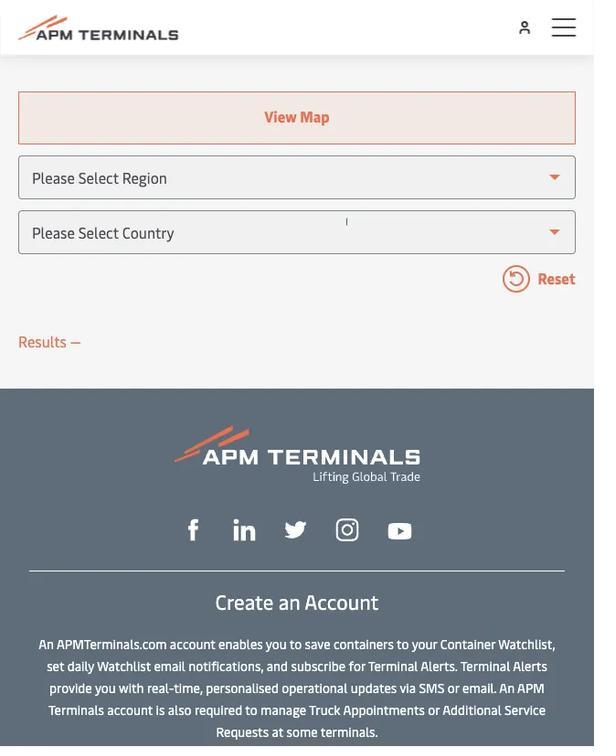 Task type: vqa. For each thing, say whether or not it's contained in the screenshot.
EMAIL.
yes



Task type: describe. For each thing, give the bounding box(es) containing it.
and
[[267, 658, 288, 675]]

an apmterminals.com account enables you to save containers to your container watchlist, set daily watchlist email notifications, and subscribe for terminal alerts. terminal alerts provide you with real-time, personalised operational updates via sms or email. an apm terminals account is also required to manage truck appointments or additional service requests at some terminals.
[[39, 636, 556, 741]]

operational
[[282, 680, 348, 697]]

alerts.
[[421, 658, 458, 675]]

apmt footer logo image
[[174, 426, 421, 484]]

email.
[[463, 680, 497, 697]]

truck
[[310, 702, 341, 719]]

email
[[154, 658, 186, 675]]

twitter image
[[285, 520, 307, 542]]

apm
[[518, 680, 546, 697]]

daily
[[67, 658, 94, 675]]

—
[[70, 331, 82, 351]]

1 horizontal spatial or
[[448, 680, 460, 697]]

1 terminal from the left
[[369, 658, 419, 675]]

appointments
[[344, 702, 426, 719]]

some
[[287, 723, 318, 741]]

linkedin__x28_alt_x29__3_ link
[[234, 517, 256, 542]]

apmterminals.com
[[57, 636, 167, 653]]

alerts
[[514, 658, 548, 675]]

reset
[[535, 269, 577, 288]]

watchlist,
[[499, 636, 556, 653]]

reset button
[[18, 265, 577, 297]]

0 horizontal spatial you
[[95, 680, 116, 697]]

youtube image
[[389, 523, 412, 540]]

manage
[[261, 702, 307, 719]]

service
[[505, 702, 547, 719]]

your
[[412, 636, 438, 653]]

facebook image
[[183, 520, 205, 542]]

2 horizontal spatial to
[[397, 636, 410, 653]]

an
[[279, 588, 301, 615]]

you tube link
[[389, 518, 412, 540]]

for
[[349, 658, 366, 675]]

with
[[119, 680, 144, 697]]

terminals
[[48, 702, 104, 719]]

watchlist
[[97, 658, 151, 675]]

additional
[[443, 702, 502, 719]]

real-
[[147, 680, 174, 697]]

sms
[[420, 680, 445, 697]]

requests
[[216, 723, 269, 741]]

at
[[272, 723, 284, 741]]

save
[[305, 636, 331, 653]]

instagram image
[[336, 519, 359, 542]]

create
[[216, 588, 274, 615]]

containers
[[334, 636, 395, 653]]

time,
[[174, 680, 203, 697]]

1 vertical spatial account
[[107, 702, 153, 719]]



Task type: locate. For each thing, give the bounding box(es) containing it.
enables
[[219, 636, 263, 653]]

provide
[[49, 680, 92, 697]]

instagram link
[[336, 517, 359, 542]]

to left save on the right
[[290, 636, 302, 653]]

an up set
[[39, 636, 54, 653]]

terminal up email.
[[461, 658, 511, 675]]

account
[[170, 636, 216, 653], [107, 702, 153, 719]]

0 horizontal spatial account
[[107, 702, 153, 719]]

account
[[305, 588, 379, 615]]

terminal
[[369, 658, 419, 675], [461, 658, 511, 675]]

0 vertical spatial you
[[266, 636, 287, 653]]

0 horizontal spatial or
[[429, 702, 440, 719]]

or down sms
[[429, 702, 440, 719]]

to
[[290, 636, 302, 653], [397, 636, 410, 653], [246, 702, 258, 719]]

also
[[168, 702, 192, 719]]

0 horizontal spatial to
[[246, 702, 258, 719]]

1 horizontal spatial terminal
[[461, 658, 511, 675]]

0 vertical spatial an
[[39, 636, 54, 653]]

set
[[47, 658, 64, 675]]

account down with
[[107, 702, 153, 719]]

you
[[266, 636, 287, 653], [95, 680, 116, 697]]

1 vertical spatial you
[[95, 680, 116, 697]]

updates
[[351, 680, 398, 697]]

terminals.
[[321, 723, 379, 741]]

1 horizontal spatial an
[[500, 680, 515, 697]]

or right sms
[[448, 680, 460, 697]]

shape link
[[183, 517, 205, 542]]

1 horizontal spatial you
[[266, 636, 287, 653]]

results
[[18, 331, 67, 351]]

via
[[400, 680, 416, 697]]

1 vertical spatial or
[[429, 702, 440, 719]]

you up and
[[266, 636, 287, 653]]

1 horizontal spatial to
[[290, 636, 302, 653]]

to left your
[[397, 636, 410, 653]]

2 terminal from the left
[[461, 658, 511, 675]]

you left with
[[95, 680, 116, 697]]

0 vertical spatial account
[[170, 636, 216, 653]]

1 vertical spatial an
[[500, 680, 515, 697]]

an
[[39, 636, 54, 653], [500, 680, 515, 697]]

is
[[156, 702, 165, 719]]

or
[[448, 680, 460, 697], [429, 702, 440, 719]]

results —
[[18, 331, 82, 351]]

fill 44 link
[[285, 517, 307, 542]]

required
[[195, 702, 243, 719]]

0 vertical spatial or
[[448, 680, 460, 697]]

to up requests
[[246, 702, 258, 719]]

notifications,
[[189, 658, 264, 675]]

create an account
[[216, 588, 379, 615]]

0 horizontal spatial an
[[39, 636, 54, 653]]

1 horizontal spatial account
[[170, 636, 216, 653]]

an left apm
[[500, 680, 515, 697]]

linkedin image
[[234, 520, 256, 542]]

terminal up the via on the right bottom of page
[[369, 658, 419, 675]]

container
[[441, 636, 496, 653]]

0 horizontal spatial terminal
[[369, 658, 419, 675]]

subscribe
[[292, 658, 346, 675]]

account up 'email'
[[170, 636, 216, 653]]

personalised
[[206, 680, 279, 697]]



